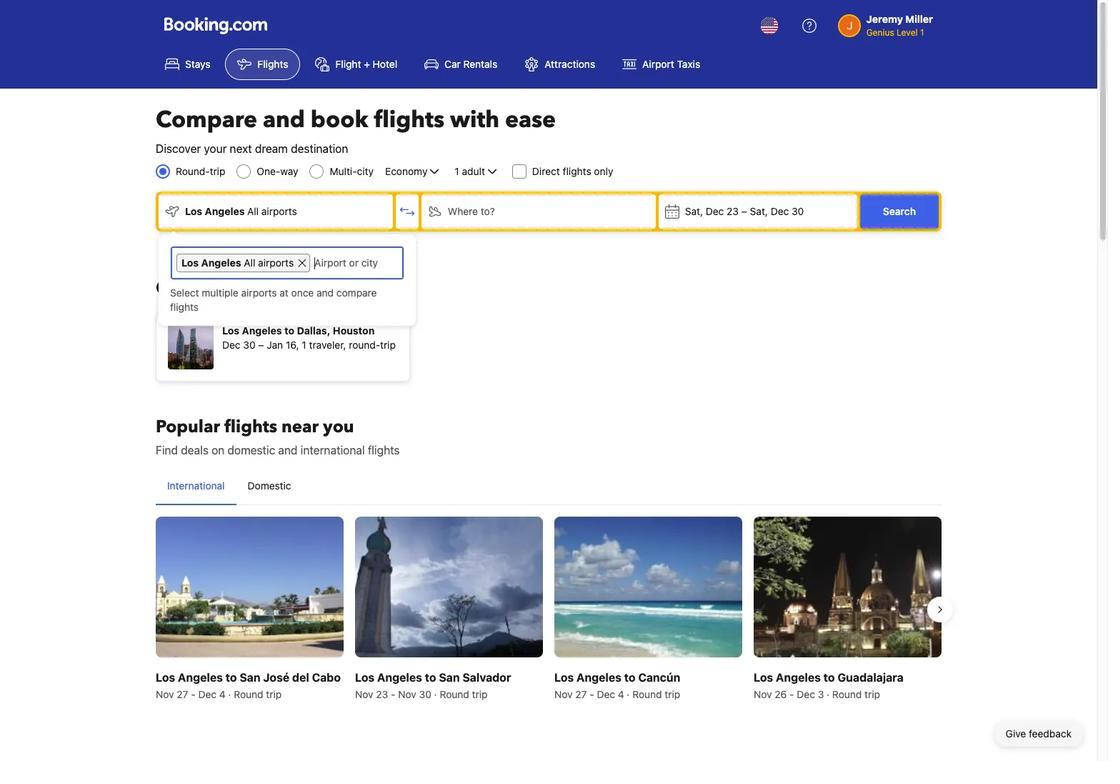 Task type: describe. For each thing, give the bounding box(es) containing it.
houston
[[333, 324, 375, 337]]

next
[[230, 142, 252, 155]]

to for dec
[[284, 324, 294, 337]]

taxis
[[677, 58, 700, 70]]

level
[[897, 27, 918, 38]]

airport taxis link
[[610, 49, 713, 80]]

dec inside los angeles to guadalajara nov 26 - dec 3 · round trip
[[797, 688, 815, 701]]

feedback
[[1029, 728, 1072, 740]]

round inside los angeles to san josé del cabo nov 27 - dec 4 · round trip
[[234, 688, 263, 701]]

· inside the los angeles to cancún nov 27 - dec 4 · round trip
[[627, 688, 630, 701]]

· inside los angeles to san salvador nov 23 - nov 30 · round trip
[[434, 688, 437, 701]]

miller
[[906, 13, 933, 25]]

– inside los angeles to dallas, houston dec 30 – jan 16, 1 traveler, round-trip
[[258, 339, 264, 351]]

trip inside los angeles to dallas, houston dec 30 – jan 16, 1 traveler, round-trip
[[380, 339, 396, 351]]

cabo
[[312, 671, 341, 684]]

multi-city
[[330, 165, 374, 177]]

· inside los angeles to san josé del cabo nov 27 - dec 4 · round trip
[[228, 688, 231, 701]]

one-
[[257, 165, 280, 177]]

1 vertical spatial airports
[[258, 257, 294, 269]]

where
[[236, 277, 288, 300]]

1 adult
[[455, 165, 485, 177]]

0 vertical spatial airports
[[261, 205, 297, 217]]

los angeles to san josé del cabo image
[[156, 517, 344, 658]]

guadalajara
[[838, 671, 904, 684]]

on
[[212, 444, 225, 457]]

compare
[[337, 287, 377, 299]]

· inside los angeles to guadalajara nov 26 - dec 3 · round trip
[[827, 688, 830, 701]]

trip inside los angeles to san salvador nov 23 - nov 30 · round trip
[[472, 688, 488, 701]]

ease
[[505, 104, 556, 136]]

nov inside los angeles to san josé del cabo nov 27 - dec 4 · round trip
[[156, 688, 174, 701]]

1 adult button
[[453, 163, 501, 180]]

domestic button
[[236, 467, 303, 505]]

airport taxis
[[643, 58, 700, 70]]

international
[[167, 480, 225, 492]]

find
[[156, 444, 178, 457]]

cancún
[[638, 671, 681, 684]]

where to?
[[448, 205, 495, 217]]

+
[[364, 58, 370, 70]]

international button
[[156, 467, 236, 505]]

to for 26
[[824, 671, 835, 684]]

los for nov
[[355, 671, 375, 684]]

los angeles to guadalajara image
[[754, 517, 942, 658]]

1 inside jeremy miller genius level 1
[[920, 27, 924, 38]]

angeles for nov
[[377, 671, 422, 684]]

where to? button
[[422, 194, 656, 229]]

round inside los angeles to san salvador nov 23 - nov 30 · round trip
[[440, 688, 469, 701]]

attractions
[[545, 58, 595, 70]]

los angeles to san josé del cabo nov 27 - dec 4 · round trip
[[156, 671, 341, 701]]

with
[[450, 104, 500, 136]]

angeles for del
[[178, 671, 223, 684]]

near
[[282, 415, 319, 439]]

car rentals link
[[412, 49, 510, 80]]

josé
[[263, 671, 290, 684]]

san for josé
[[240, 671, 261, 684]]

adult
[[462, 165, 485, 177]]

16,
[[286, 339, 299, 351]]

Airport or city text field
[[313, 254, 398, 272]]

stays link
[[153, 49, 223, 80]]

airport
[[643, 58, 675, 70]]

traveler,
[[309, 339, 346, 351]]

los for 26
[[754, 671, 773, 684]]

off
[[360, 277, 383, 300]]

rentals
[[463, 58, 498, 70]]

and inside the select multiple airports at once and compare flights
[[317, 287, 334, 299]]

round inside los angeles to guadalajara nov 26 - dec 3 · round trip
[[833, 688, 862, 701]]

multiple
[[202, 287, 238, 299]]

car
[[445, 58, 461, 70]]

direct flights only
[[532, 165, 613, 177]]

airports inside the select multiple airports at once and compare flights
[[241, 287, 277, 299]]

flights link
[[225, 49, 300, 80]]

– inside popup button
[[742, 205, 747, 217]]

los angeles to guadalajara nov 26 - dec 3 · round trip
[[754, 671, 904, 701]]

trip inside los angeles to san josé del cabo nov 27 - dec 4 · round trip
[[266, 688, 282, 701]]

2 sat, from the left
[[750, 205, 768, 217]]

flight + hotel link
[[303, 49, 410, 80]]

continue where you left off
[[156, 277, 383, 300]]

round-
[[176, 165, 210, 177]]

multi-
[[330, 165, 357, 177]]

your
[[204, 142, 227, 155]]

economy
[[385, 165, 428, 177]]

international
[[301, 444, 365, 457]]

3 nov from the left
[[398, 688, 417, 701]]

1 inside popup button
[[455, 165, 459, 177]]

san for salvador
[[439, 671, 460, 684]]

27 inside los angeles to san josé del cabo nov 27 - dec 4 · round trip
[[177, 688, 188, 701]]

30 inside los angeles to san salvador nov 23 - nov 30 · round trip
[[419, 688, 432, 701]]

3
[[818, 688, 824, 701]]

los for del
[[156, 671, 175, 684]]

0 vertical spatial you
[[293, 277, 324, 300]]

jeremy
[[867, 13, 903, 25]]

give feedback
[[1006, 728, 1072, 740]]

sat, dec 23 – sat, dec 30
[[685, 205, 804, 217]]

region containing los angeles to san josé del cabo
[[144, 511, 953, 708]]

flight
[[336, 58, 361, 70]]

1 vertical spatial all
[[244, 257, 255, 269]]

search button
[[860, 194, 939, 229]]

city
[[357, 165, 374, 177]]

tab list containing international
[[156, 467, 942, 506]]

jan
[[267, 339, 283, 351]]

round-trip
[[176, 165, 225, 177]]

30 for los angeles to dallas, houston dec 30 – jan 16, 1 traveler, round-trip
[[243, 339, 256, 351]]

flights left the only on the top right of the page
[[563, 165, 592, 177]]

flights up domestic on the bottom
[[224, 415, 277, 439]]

continue
[[156, 277, 232, 300]]



Task type: locate. For each thing, give the bounding box(es) containing it.
1 vertical spatial 1
[[455, 165, 459, 177]]

4
[[219, 688, 226, 701], [618, 688, 624, 701]]

0 horizontal spatial 30
[[243, 339, 256, 351]]

0 vertical spatial 23
[[727, 205, 739, 217]]

nov inside the los angeles to cancún nov 27 - dec 4 · round trip
[[555, 688, 573, 701]]

27
[[177, 688, 188, 701], [576, 688, 587, 701]]

left
[[328, 277, 356, 300]]

1
[[920, 27, 924, 38], [455, 165, 459, 177], [302, 339, 306, 351]]

23
[[727, 205, 739, 217], [376, 688, 388, 701]]

tab list
[[156, 467, 942, 506]]

los angeles all airports
[[185, 205, 297, 217], [182, 257, 294, 269]]

30
[[792, 205, 804, 217], [243, 339, 256, 351], [419, 688, 432, 701]]

trip down the salvador at the left bottom
[[472, 688, 488, 701]]

to inside los angeles to san salvador nov 23 - nov 30 · round trip
[[425, 671, 436, 684]]

to for del
[[226, 671, 237, 684]]

to inside the los angeles to cancún nov 27 - dec 4 · round trip
[[624, 671, 636, 684]]

1 san from the left
[[240, 671, 261, 684]]

2 horizontal spatial 1
[[920, 27, 924, 38]]

airports down one-way
[[261, 205, 297, 217]]

los inside los angeles to san josé del cabo nov 27 - dec 4 · round trip
[[156, 671, 175, 684]]

give feedback button
[[995, 721, 1083, 747]]

- inside the los angeles to cancún nov 27 - dec 4 · round trip
[[590, 688, 594, 701]]

1 nov from the left
[[156, 688, 174, 701]]

and down near
[[278, 444, 298, 457]]

to up the 3
[[824, 671, 835, 684]]

dec inside los angeles to san josé del cabo nov 27 - dec 4 · round trip
[[198, 688, 217, 701]]

los inside the los angeles to cancún nov 27 - dec 4 · round trip
[[555, 671, 574, 684]]

trip down guadalajara on the right of the page
[[865, 688, 880, 701]]

0 horizontal spatial 4
[[219, 688, 226, 701]]

to left the salvador at the left bottom
[[425, 671, 436, 684]]

·
[[228, 688, 231, 701], [434, 688, 437, 701], [627, 688, 630, 701], [827, 688, 830, 701]]

you
[[293, 277, 324, 300], [323, 415, 354, 439]]

at
[[280, 287, 289, 299]]

3 · from the left
[[627, 688, 630, 701]]

nov inside los angeles to guadalajara nov 26 - dec 3 · round trip
[[754, 688, 772, 701]]

4 inside the los angeles to cancún nov 27 - dec 4 · round trip
[[618, 688, 624, 701]]

angeles for 26
[[776, 671, 821, 684]]

salvador
[[463, 671, 511, 684]]

booking.com logo image
[[164, 17, 267, 34], [164, 17, 267, 34]]

2 nov from the left
[[355, 688, 373, 701]]

select multiple airports at once and compare flights
[[170, 287, 377, 313]]

los inside los angeles to guadalajara nov 26 - dec 3 · round trip
[[754, 671, 773, 684]]

search
[[883, 205, 916, 217]]

round-
[[349, 339, 380, 351]]

1 horizontal spatial 1
[[455, 165, 459, 177]]

and inside popular flights near you find deals on domestic and international flights
[[278, 444, 298, 457]]

direct
[[532, 165, 560, 177]]

airports up continue where you left off
[[258, 257, 294, 269]]

dec
[[706, 205, 724, 217], [771, 205, 789, 217], [222, 339, 241, 351], [198, 688, 217, 701], [597, 688, 615, 701], [797, 688, 815, 701]]

flights
[[258, 58, 288, 70]]

los angeles to dallas, houston dec 30 – jan 16, 1 traveler, round-trip
[[222, 324, 396, 351]]

0 vertical spatial 30
[[792, 205, 804, 217]]

0 horizontal spatial 1
[[302, 339, 306, 351]]

los angeles to san salvador image
[[355, 517, 543, 658]]

trip down josé
[[266, 688, 282, 701]]

where
[[448, 205, 478, 217]]

4 - from the left
[[790, 688, 794, 701]]

1 horizontal spatial 4
[[618, 688, 624, 701]]

airports left at
[[241, 287, 277, 299]]

1 27 from the left
[[177, 688, 188, 701]]

30 for sat, dec 23 – sat, dec 30
[[792, 205, 804, 217]]

nov
[[156, 688, 174, 701], [355, 688, 373, 701], [398, 688, 417, 701], [555, 688, 573, 701], [754, 688, 772, 701]]

2 · from the left
[[434, 688, 437, 701]]

1 inside los angeles to dallas, houston dec 30 – jan 16, 1 traveler, round-trip
[[302, 339, 306, 351]]

30 inside los angeles to dallas, houston dec 30 – jan 16, 1 traveler, round-trip
[[243, 339, 256, 351]]

dallas,
[[297, 324, 330, 337]]

2 round from the left
[[440, 688, 469, 701]]

2 - from the left
[[391, 688, 396, 701]]

los angeles all airports down one-
[[185, 205, 297, 217]]

0 horizontal spatial sat,
[[685, 205, 703, 217]]

angeles for 27
[[577, 671, 622, 684]]

1 vertical spatial –
[[258, 339, 264, 351]]

los
[[185, 205, 202, 217], [182, 257, 199, 269], [222, 324, 240, 337], [156, 671, 175, 684], [355, 671, 375, 684], [555, 671, 574, 684], [754, 671, 773, 684]]

flights inside the select multiple airports at once and compare flights
[[170, 301, 199, 313]]

sat,
[[685, 205, 703, 217], [750, 205, 768, 217]]

0 horizontal spatial –
[[258, 339, 264, 351]]

angeles inside the los angeles to cancún nov 27 - dec 4 · round trip
[[577, 671, 622, 684]]

1 horizontal spatial 23
[[727, 205, 739, 217]]

to inside los angeles to san josé del cabo nov 27 - dec 4 · round trip
[[226, 671, 237, 684]]

27 inside the los angeles to cancún nov 27 - dec 4 · round trip
[[576, 688, 587, 701]]

1 vertical spatial you
[[323, 415, 354, 439]]

1 vertical spatial los angeles all airports
[[182, 257, 294, 269]]

popular
[[156, 415, 220, 439]]

1 horizontal spatial san
[[439, 671, 460, 684]]

1 horizontal spatial sat,
[[750, 205, 768, 217]]

0 vertical spatial and
[[263, 104, 305, 136]]

and inside "compare and book flights with ease discover your next dream destination"
[[263, 104, 305, 136]]

you up "international"
[[323, 415, 354, 439]]

1 - from the left
[[191, 688, 196, 701]]

trip down cancún
[[665, 688, 681, 701]]

1 4 from the left
[[219, 688, 226, 701]]

23 inside popup button
[[727, 205, 739, 217]]

23 inside los angeles to san salvador nov 23 - nov 30 · round trip
[[376, 688, 388, 701]]

trip down your
[[210, 165, 225, 177]]

stays
[[185, 58, 210, 70]]

round down the salvador at the left bottom
[[440, 688, 469, 701]]

flights down select
[[170, 301, 199, 313]]

4 · from the left
[[827, 688, 830, 701]]

san inside los angeles to san josé del cabo nov 27 - dec 4 · round trip
[[240, 671, 261, 684]]

jeremy miller genius level 1
[[867, 13, 933, 38]]

car rentals
[[445, 58, 498, 70]]

round right the 3
[[833, 688, 862, 701]]

san left josé
[[240, 671, 261, 684]]

round inside the los angeles to cancún nov 27 - dec 4 · round trip
[[633, 688, 662, 701]]

dream
[[255, 142, 288, 155]]

trip inside los angeles to guadalajara nov 26 - dec 3 · round trip
[[865, 688, 880, 701]]

you inside popular flights near you find deals on domestic and international flights
[[323, 415, 354, 439]]

dec inside los angeles to dallas, houston dec 30 – jan 16, 1 traveler, round-trip
[[222, 339, 241, 351]]

one-way
[[257, 165, 298, 177]]

30 inside popup button
[[792, 205, 804, 217]]

trip down off
[[380, 339, 396, 351]]

4 round from the left
[[833, 688, 862, 701]]

destination
[[291, 142, 348, 155]]

1 sat, from the left
[[685, 205, 703, 217]]

all down one-
[[247, 205, 259, 217]]

angeles for dec
[[242, 324, 282, 337]]

1 left adult
[[455, 165, 459, 177]]

to?
[[481, 205, 495, 217]]

2 vertical spatial 30
[[419, 688, 432, 701]]

1 horizontal spatial –
[[742, 205, 747, 217]]

compare
[[156, 104, 257, 136]]

2 vertical spatial 1
[[302, 339, 306, 351]]

give
[[1006, 728, 1026, 740]]

popular flights near you find deals on domestic and international flights
[[156, 415, 400, 457]]

1 down miller
[[920, 27, 924, 38]]

angeles inside los angeles to dallas, houston dec 30 – jan 16, 1 traveler, round-trip
[[242, 324, 282, 337]]

los angeles all airports up the multiple
[[182, 257, 294, 269]]

to inside los angeles to guadalajara nov 26 - dec 3 · round trip
[[824, 671, 835, 684]]

attractions link
[[513, 49, 608, 80]]

0 horizontal spatial 27
[[177, 688, 188, 701]]

discover
[[156, 142, 201, 155]]

select
[[170, 287, 199, 299]]

0 vertical spatial all
[[247, 205, 259, 217]]

0 horizontal spatial 23
[[376, 688, 388, 701]]

1 vertical spatial 23
[[376, 688, 388, 701]]

los angeles to san salvador nov 23 - nov 30 · round trip
[[355, 671, 511, 701]]

to left josé
[[226, 671, 237, 684]]

book
[[311, 104, 368, 136]]

3 - from the left
[[590, 688, 594, 701]]

1 right 16,
[[302, 339, 306, 351]]

flights inside "compare and book flights with ease discover your next dream destination"
[[374, 104, 445, 136]]

angeles
[[205, 205, 245, 217], [201, 257, 241, 269], [242, 324, 282, 337], [178, 671, 223, 684], [377, 671, 422, 684], [577, 671, 622, 684], [776, 671, 821, 684]]

2 27 from the left
[[576, 688, 587, 701]]

deals
[[181, 444, 209, 457]]

round
[[234, 688, 263, 701], [440, 688, 469, 701], [633, 688, 662, 701], [833, 688, 862, 701]]

only
[[594, 165, 613, 177]]

- inside los angeles to san josé del cabo nov 27 - dec 4 · round trip
[[191, 688, 196, 701]]

and right the once
[[317, 287, 334, 299]]

0 horizontal spatial san
[[240, 671, 261, 684]]

4 nov from the left
[[555, 688, 573, 701]]

region
[[144, 511, 953, 708]]

- inside los angeles to guadalajara nov 26 - dec 3 · round trip
[[790, 688, 794, 701]]

flights right "international"
[[368, 444, 400, 457]]

once
[[291, 287, 314, 299]]

san
[[240, 671, 261, 684], [439, 671, 460, 684]]

- inside los angeles to san salvador nov 23 - nov 30 · round trip
[[391, 688, 396, 701]]

you right at
[[293, 277, 324, 300]]

to inside los angeles to dallas, houston dec 30 – jan 16, 1 traveler, round-trip
[[284, 324, 294, 337]]

2 san from the left
[[439, 671, 460, 684]]

angeles inside los angeles to san salvador nov 23 - nov 30 · round trip
[[377, 671, 422, 684]]

to left cancún
[[624, 671, 636, 684]]

5 nov from the left
[[754, 688, 772, 701]]

1 vertical spatial and
[[317, 287, 334, 299]]

0 vertical spatial los angeles all airports
[[185, 205, 297, 217]]

los inside los angeles to dallas, houston dec 30 – jan 16, 1 traveler, round-trip
[[222, 324, 240, 337]]

to
[[284, 324, 294, 337], [226, 671, 237, 684], [425, 671, 436, 684], [624, 671, 636, 684], [824, 671, 835, 684]]

angeles inside los angeles to guadalajara nov 26 - dec 3 · round trip
[[776, 671, 821, 684]]

2 vertical spatial and
[[278, 444, 298, 457]]

dec inside the los angeles to cancún nov 27 - dec 4 · round trip
[[597, 688, 615, 701]]

and
[[263, 104, 305, 136], [317, 287, 334, 299], [278, 444, 298, 457]]

1 horizontal spatial 27
[[576, 688, 587, 701]]

3 round from the left
[[633, 688, 662, 701]]

1 vertical spatial 30
[[243, 339, 256, 351]]

1 horizontal spatial 30
[[419, 688, 432, 701]]

del
[[292, 671, 309, 684]]

trip inside the los angeles to cancún nov 27 - dec 4 · round trip
[[665, 688, 681, 701]]

compare and book flights with ease discover your next dream destination
[[156, 104, 556, 155]]

4 inside los angeles to san josé del cabo nov 27 - dec 4 · round trip
[[219, 688, 226, 701]]

all up where in the left of the page
[[244, 257, 255, 269]]

los angeles to cancún image
[[555, 517, 743, 658]]

flights
[[374, 104, 445, 136], [563, 165, 592, 177], [170, 301, 199, 313], [224, 415, 277, 439], [368, 444, 400, 457]]

to for 27
[[624, 671, 636, 684]]

0 vertical spatial 1
[[920, 27, 924, 38]]

domestic
[[248, 480, 291, 492]]

los inside los angeles to san salvador nov 23 - nov 30 · round trip
[[355, 671, 375, 684]]

airports
[[261, 205, 297, 217], [258, 257, 294, 269], [241, 287, 277, 299]]

los for dec
[[222, 324, 240, 337]]

0 vertical spatial –
[[742, 205, 747, 217]]

to up 16,
[[284, 324, 294, 337]]

and up dream on the top left
[[263, 104, 305, 136]]

round down josé
[[234, 688, 263, 701]]

san left the salvador at the left bottom
[[439, 671, 460, 684]]

2 vertical spatial airports
[[241, 287, 277, 299]]

way
[[280, 165, 298, 177]]

sat, dec 23 – sat, dec 30 button
[[659, 194, 858, 229]]

flights up the "economy"
[[374, 104, 445, 136]]

all
[[247, 205, 259, 217], [244, 257, 255, 269]]

flight + hotel
[[336, 58, 397, 70]]

1 round from the left
[[234, 688, 263, 701]]

to for nov
[[425, 671, 436, 684]]

angeles inside los angeles to san josé del cabo nov 27 - dec 4 · round trip
[[178, 671, 223, 684]]

genius
[[867, 27, 895, 38]]

2 4 from the left
[[618, 688, 624, 701]]

26
[[775, 688, 787, 701]]

san inside los angeles to san salvador nov 23 - nov 30 · round trip
[[439, 671, 460, 684]]

los for 27
[[555, 671, 574, 684]]

–
[[742, 205, 747, 217], [258, 339, 264, 351]]

2 horizontal spatial 30
[[792, 205, 804, 217]]

hotel
[[373, 58, 397, 70]]

domestic
[[228, 444, 275, 457]]

1 · from the left
[[228, 688, 231, 701]]

round down cancún
[[633, 688, 662, 701]]



Task type: vqa. For each thing, say whether or not it's contained in the screenshot.
the bottommost home
no



